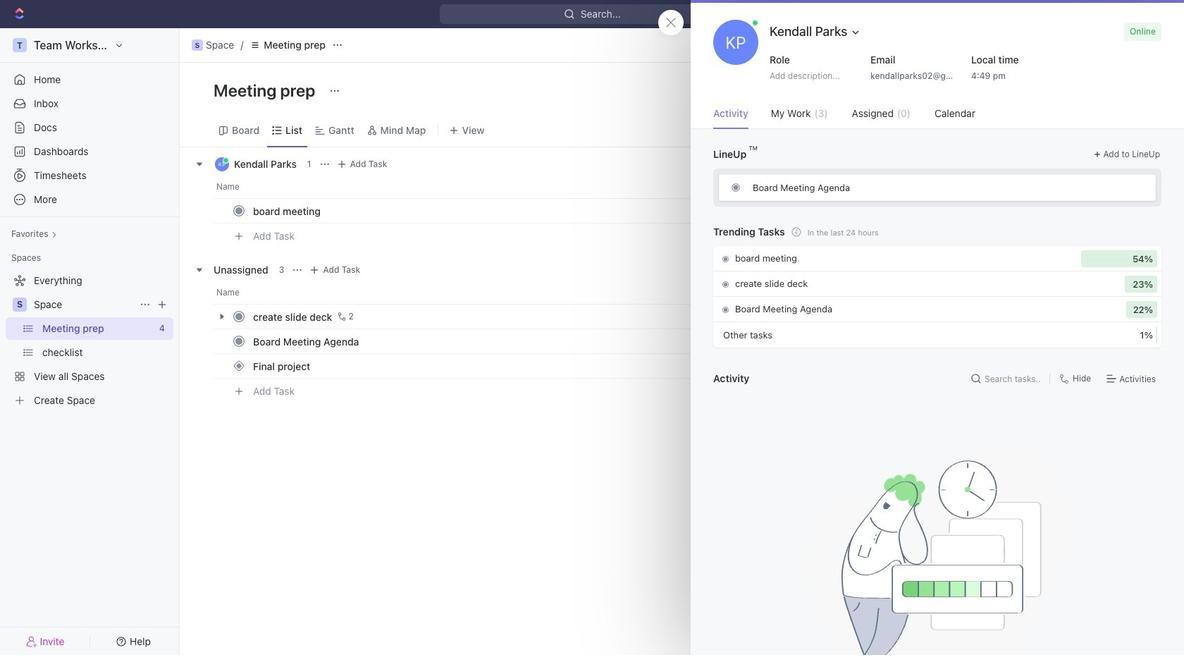 Task type: locate. For each thing, give the bounding box(es) containing it.
tree
[[6, 269, 173, 412]]

Search tasks.. text field
[[985, 368, 1044, 389]]

tree inside sidebar navigation
[[6, 269, 173, 412]]

space, , element inside tree
[[13, 298, 27, 312]]

1 vertical spatial space, , element
[[13, 298, 27, 312]]

0 horizontal spatial space, , element
[[13, 298, 27, 312]]

sidebar navigation
[[0, 28, 183, 655]]

1 horizontal spatial space, , element
[[192, 39, 203, 51]]

space, , element
[[192, 39, 203, 51], [13, 298, 27, 312]]



Task type: describe. For each thing, give the bounding box(es) containing it.
invite user image
[[26, 635, 37, 648]]

0 vertical spatial space, , element
[[192, 39, 203, 51]]

team workspace, , element
[[13, 38, 27, 52]]



Task type: vqa. For each thing, say whether or not it's contained in the screenshot.
user group icon
no



